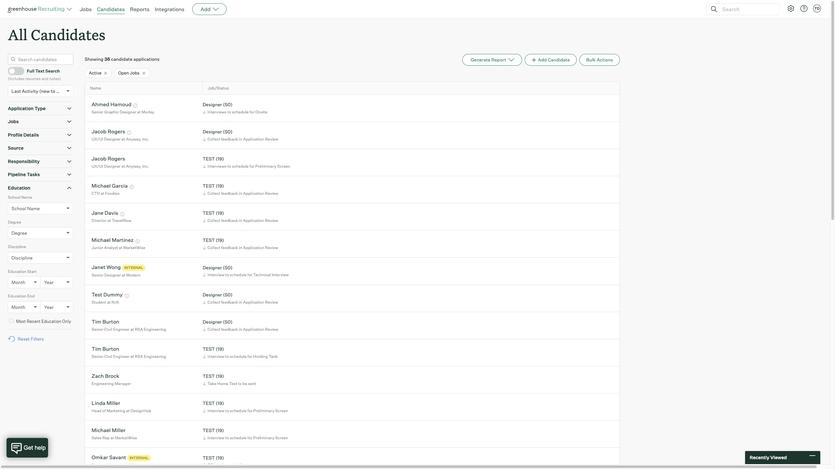 Task type: locate. For each thing, give the bounding box(es) containing it.
4 review from the top
[[265, 245, 278, 250]]

2 jacob from the top
[[92, 155, 107, 162]]

candidates right jobs link
[[97, 6, 125, 12]]

2 vertical spatial screen
[[275, 436, 288, 440]]

1 vertical spatial test
[[229, 381, 237, 386]]

1 vertical spatial jacob
[[92, 155, 107, 162]]

janet
[[92, 264, 105, 271]]

2 in from the top
[[239, 191, 242, 196]]

anyway, inside jacob rogers ux/ui designer at anyway, inc.
[[126, 164, 142, 169]]

senior up zach
[[92, 354, 103, 359]]

1 tim burton senior civil engineer at rsa engineering from the top
[[92, 319, 166, 332]]

3 test (19) collect feedback in application review from the top
[[203, 238, 278, 250]]

tim up zach
[[92, 346, 101, 352]]

school name down pipeline
[[8, 195, 32, 200]]

2 senior from the top
[[92, 273, 103, 278]]

to for senior designer at modern
[[225, 273, 229, 277]]

0 vertical spatial rsa
[[135, 327, 143, 332]]

designer
[[203, 102, 222, 107], [120, 110, 136, 114], [203, 129, 222, 135], [104, 137, 121, 142], [104, 164, 121, 169], [203, 265, 222, 270], [104, 273, 121, 278], [203, 292, 222, 298], [203, 319, 222, 325]]

application type
[[8, 106, 46, 111]]

designer inside designer (50) interview to schedule for technical interview
[[203, 265, 222, 270]]

education start
[[8, 269, 37, 274]]

tim for designer
[[92, 319, 101, 325]]

education left the end
[[8, 294, 26, 299]]

feedback for rogers
[[221, 137, 238, 142]]

1 tim burton link from the top
[[92, 319, 119, 326]]

tim down student
[[92, 319, 101, 325]]

burton for designer
[[102, 319, 119, 325]]

1 vertical spatial inc.
[[142, 164, 149, 169]]

miller inside 'michael miller sales rep at marketwise'
[[112, 427, 126, 434]]

source
[[8, 145, 24, 151]]

type
[[34, 106, 46, 111]]

5 test from the top
[[203, 346, 215, 352]]

add for add
[[201, 6, 211, 12]]

interview to schedule for preliminary screen link up created
[[202, 435, 290, 441]]

0 vertical spatial interview to schedule for preliminary screen link
[[202, 408, 290, 414]]

1 vertical spatial designer (50) collect feedback in application review
[[203, 292, 278, 305]]

tim burton link up zach brock link
[[92, 346, 119, 353]]

jacob inside jacob rogers ux/ui designer at anyway, inc.
[[92, 155, 107, 162]]

2 month from the top
[[11, 304, 25, 310]]

0 vertical spatial name
[[90, 86, 101, 91]]

junior analyst at marketwise
[[92, 245, 145, 250]]

interview
[[208, 273, 225, 277], [272, 273, 289, 277], [208, 354, 225, 359], [208, 408, 225, 413], [208, 436, 225, 440]]

1 vertical spatial internal
[[130, 456, 149, 460]]

1 horizontal spatial jobs
[[80, 6, 92, 12]]

1 senior from the top
[[92, 110, 103, 114]]

1 vertical spatial interview to schedule for preliminary screen link
[[202, 435, 290, 441]]

be
[[243, 381, 247, 386], [222, 463, 227, 468]]

1 vertical spatial candidates
[[31, 25, 105, 44]]

1 vertical spatial rsa
[[135, 354, 143, 359]]

engineering for test (19)
[[144, 354, 166, 359]]

year for education start
[[44, 280, 54, 285]]

designhub
[[131, 408, 151, 413]]

1 vertical spatial interviews
[[208, 164, 227, 169]]

michael garcia
[[92, 183, 128, 189]]

1 test (19) interview to schedule for preliminary screen from the top
[[203, 401, 288, 413]]

michael garcia has been in application review for more than 5 days image
[[129, 185, 135, 189]]

5 feedback from the top
[[221, 300, 238, 305]]

responsibility
[[8, 159, 40, 164]]

interview for linda miller
[[208, 408, 225, 413]]

1 civil from the top
[[104, 327, 112, 332]]

anyway, down jacob rogers has been in application review for more than 5 days icon on the top left of the page
[[126, 137, 142, 142]]

1 vertical spatial marketwise
[[115, 436, 137, 440]]

0 vertical spatial test (19) interview to schedule for preliminary screen
[[203, 401, 288, 413]]

2 feedback from the top
[[221, 191, 238, 196]]

test inside test (19) interview to schedule for holding tank
[[203, 346, 215, 352]]

4 collect from the top
[[208, 245, 220, 250]]

engineer for test (19)
[[113, 354, 130, 359]]

1 year from the top
[[44, 280, 54, 285]]

burton down n/a on the left bottom of the page
[[102, 319, 119, 325]]

4 collect feedback in application review link from the top
[[202, 245, 280, 251]]

month down education start
[[11, 280, 25, 285]]

2 vertical spatial test (19) collect feedback in application review
[[203, 238, 278, 250]]

0 vertical spatial tim
[[92, 319, 101, 325]]

tim burton senior civil engineer at rsa engineering for designer
[[92, 319, 166, 332]]

(50) for ahmed hamoud
[[223, 102, 232, 107]]

(50) inside designer (50) interview to schedule for technical interview
[[223, 265, 232, 270]]

manager down the savant at bottom
[[107, 463, 123, 468]]

interviews
[[208, 110, 227, 114], [208, 164, 227, 169]]

jane
[[92, 210, 103, 216]]

1 horizontal spatial add
[[538, 57, 547, 63]]

1 vertical spatial michael
[[92, 237, 111, 243]]

preliminary for linda miller
[[253, 408, 274, 413]]

recently viewed
[[750, 455, 787, 461]]

to inside designer (50) interviews to schedule for onsite
[[227, 110, 231, 114]]

2 tim burton link from the top
[[92, 346, 119, 353]]

0 vertical spatial manager
[[115, 381, 131, 386]]

3 collect feedback in application review link from the top
[[202, 217, 280, 224]]

senior down ahmed
[[92, 110, 103, 114]]

Search text field
[[721, 4, 774, 14]]

engineering for designer (50)
[[144, 327, 166, 332]]

0 vertical spatial inc.
[[142, 137, 149, 142]]

2 collect feedback in application review link from the top
[[202, 190, 280, 197]]

1 feedback from the top
[[221, 137, 238, 142]]

savant
[[109, 454, 126, 461]]

bulk
[[586, 57, 596, 63]]

test (19) interviews to schedule for preliminary screen
[[203, 156, 290, 169]]

4 test from the top
[[203, 238, 215, 243]]

9 (19) from the top
[[216, 455, 224, 461]]

1 vertical spatial discipline
[[11, 255, 33, 261]]

1 month from the top
[[11, 280, 25, 285]]

6 in from the top
[[239, 327, 242, 332]]

1 vertical spatial month
[[11, 304, 25, 310]]

candidates down jobs link
[[31, 25, 105, 44]]

interviews for test
[[208, 164, 227, 169]]

name up degree element
[[27, 206, 40, 211]]

2 anyway, from the top
[[126, 164, 142, 169]]

to for head of marketing at designhub
[[225, 408, 229, 413]]

ux/ui down jacob rogers
[[92, 137, 103, 142]]

tim burton senior civil engineer at rsa engineering
[[92, 319, 166, 332], [92, 346, 166, 359]]

1 tim from the top
[[92, 319, 101, 325]]

9 test from the top
[[203, 455, 215, 461]]

1 collect feedback in application review link from the top
[[202, 136, 280, 142]]

0 vertical spatial add
[[201, 6, 211, 12]]

6 (19) from the top
[[216, 374, 224, 379]]

application for test dummy
[[243, 300, 264, 305]]

schedule inside designer (50) interview to schedule for technical interview
[[230, 273, 247, 277]]

1 in from the top
[[239, 137, 242, 142]]

engineer up "brock"
[[113, 354, 130, 359]]

feedback for martinez
[[221, 245, 238, 250]]

0 vertical spatial internal
[[124, 266, 143, 270]]

1 vertical spatial engineer
[[113, 354, 130, 359]]

school down pipeline
[[8, 195, 20, 200]]

jobs right open
[[130, 70, 140, 76]]

school name
[[8, 195, 32, 200], [11, 206, 40, 211]]

internal for janet wong
[[124, 266, 143, 270]]

test
[[92, 292, 102, 298], [229, 381, 237, 386]]

for for michael miller
[[247, 436, 252, 440]]

0 vertical spatial screen
[[277, 164, 290, 169]]

(19) for ux/ui designer at anyway, inc.
[[216, 156, 224, 162]]

rogers down 'ux/ui designer at anyway, inc.'
[[108, 155, 125, 162]]

0 vertical spatial jobs
[[80, 6, 92, 12]]

2 test from the top
[[203, 183, 215, 189]]

candidate reports are now available! apply filters and select "view in app" element
[[463, 54, 522, 66]]

jacob for jacob rogers
[[92, 128, 107, 135]]

degree up discipline element
[[11, 230, 27, 236]]

designer (50) collect feedback in application review down interview to schedule for technical interview link
[[203, 292, 278, 305]]

jacob down jacob rogers
[[92, 155, 107, 162]]

1 test (19) collect feedback in application review from the top
[[203, 183, 278, 196]]

1 vertical spatial add
[[538, 57, 547, 63]]

2 year from the top
[[44, 304, 54, 310]]

review for jacob rogers
[[265, 137, 278, 142]]

0 vertical spatial preliminary
[[255, 164, 276, 169]]

2 ux/ui from the top
[[92, 164, 103, 169]]

test inside test (19) interviews to schedule for preliminary screen
[[203, 156, 215, 162]]

senior down "janet"
[[92, 273, 103, 278]]

1 vertical spatial jobs
[[130, 70, 140, 76]]

junior
[[92, 245, 103, 250]]

0 vertical spatial school name
[[8, 195, 32, 200]]

1 vertical spatial miller
[[112, 427, 126, 434]]

(19) inside test (19) interviews to schedule for preliminary screen
[[216, 156, 224, 162]]

degree element
[[8, 219, 73, 244]]

test right home
[[229, 381, 237, 386]]

5 collect feedback in application review link from the top
[[202, 299, 280, 305]]

rogers inside jacob rogers ux/ui designer at anyway, inc.
[[108, 155, 125, 162]]

1 vertical spatial test (19) interview to schedule for preliminary screen
[[203, 428, 288, 440]]

collect feedback in application review link for jacob rogers
[[202, 136, 280, 142]]

2 tim burton senior civil engineer at rsa engineering from the top
[[92, 346, 166, 359]]

5 (50) from the top
[[223, 319, 232, 325]]

3 collect from the top
[[208, 218, 220, 223]]

0 vertical spatial be
[[243, 381, 247, 386]]

degree
[[8, 220, 21, 225], [11, 230, 27, 236]]

to inside test (19) interviews to schedule for preliminary screen
[[227, 164, 231, 169]]

1 interviews from the top
[[208, 110, 227, 114]]

1 vertical spatial preliminary
[[253, 408, 274, 413]]

0 vertical spatial engineer
[[113, 327, 130, 332]]

designer (50) collect feedback in application review
[[203, 129, 278, 142], [203, 292, 278, 305], [203, 319, 278, 332]]

jobs link
[[80, 6, 92, 12]]

education left only
[[41, 319, 61, 324]]

interview for michael miller
[[208, 436, 225, 440]]

review for test dummy
[[265, 300, 278, 305]]

jacob rogers link down 'ux/ui designer at anyway, inc.'
[[92, 155, 125, 163]]

internal up adept
[[130, 456, 149, 460]]

hamoud
[[110, 101, 131, 108]]

review for jane davis
[[265, 218, 278, 223]]

(19) inside test (19) interview to schedule for holding tank
[[216, 346, 224, 352]]

screen
[[277, 164, 290, 169], [275, 408, 288, 413], [275, 436, 288, 440]]

schedule inside test (19) interviews to schedule for preliminary screen
[[232, 164, 249, 169]]

in for test dummy
[[239, 300, 242, 305]]

36
[[104, 56, 110, 62]]

(50)
[[223, 102, 232, 107], [223, 129, 232, 135], [223, 265, 232, 270], [223, 292, 232, 298], [223, 319, 232, 325]]

modern
[[126, 273, 140, 278]]

be left created
[[222, 463, 227, 468]]

test
[[203, 156, 215, 162], [203, 183, 215, 189], [203, 210, 215, 216], [203, 238, 215, 243], [203, 346, 215, 352], [203, 374, 215, 379], [203, 401, 215, 406], [203, 428, 215, 433], [203, 455, 215, 461]]

tim burton senior civil engineer at rsa engineering up "brock"
[[92, 346, 166, 359]]

add for add candidate
[[538, 57, 547, 63]]

technical
[[253, 273, 271, 277]]

bulk actions link
[[579, 54, 620, 66]]

0 vertical spatial rogers
[[108, 128, 125, 135]]

reports
[[130, 6, 150, 12]]

0 vertical spatial test
[[92, 292, 102, 298]]

1 rogers from the top
[[108, 128, 125, 135]]

0 vertical spatial designer (50) collect feedback in application review
[[203, 129, 278, 142]]

test for head of marketing at designhub
[[203, 401, 215, 406]]

2 vertical spatial designer (50) collect feedback in application review
[[203, 319, 278, 332]]

tim burton link for test
[[92, 346, 119, 353]]

tim burton link down student at n/a
[[92, 319, 119, 326]]

jobs left the candidates link
[[80, 6, 92, 12]]

designer inside designer (50) interviews to schedule for onsite
[[203, 102, 222, 107]]

Search candidates field
[[8, 54, 73, 65]]

collect feedback in application review link for jane davis
[[202, 217, 280, 224]]

8 test from the top
[[203, 428, 215, 433]]

0 vertical spatial tim burton senior civil engineer at rsa engineering
[[92, 319, 166, 332]]

1 vertical spatial tim burton link
[[92, 346, 119, 353]]

0 vertical spatial michael
[[92, 183, 111, 189]]

for for jacob rogers
[[249, 164, 254, 169]]

manager down "brock"
[[115, 381, 131, 386]]

jane davis has been in application review for more than 5 days image
[[119, 212, 125, 216]]

civil
[[104, 327, 112, 332], [104, 354, 112, 359]]

education left start
[[8, 269, 26, 274]]

anyway, up michael garcia has been in application review for more than 5 days image
[[126, 164, 142, 169]]

4 feedback from the top
[[221, 245, 238, 250]]

test inside test (19) take home test to be sent
[[203, 374, 215, 379]]

at inside jacob rogers ux/ui designer at anyway, inc.
[[122, 164, 125, 169]]

0 vertical spatial marketwise
[[123, 245, 145, 250]]

0 vertical spatial jacob rogers link
[[92, 128, 125, 136]]

student at n/a
[[92, 300, 119, 305]]

2 michael from the top
[[92, 237, 111, 243]]

for inside test (19) interviews to schedule for preliminary screen
[[249, 164, 254, 169]]

0 vertical spatial jacob
[[92, 128, 107, 135]]

tim burton senior civil engineer at rsa engineering for test
[[92, 346, 166, 359]]

jacob rogers has been in application review for more than 5 days image
[[126, 131, 132, 135]]

1 vertical spatial screen
[[275, 408, 288, 413]]

education down pipeline
[[8, 185, 30, 191]]

michael up junior
[[92, 237, 111, 243]]

report
[[491, 57, 506, 63]]

test up student
[[92, 292, 102, 298]]

name down the active
[[90, 86, 101, 91]]

jacob
[[92, 128, 107, 135], [92, 155, 107, 162]]

degree down school name element
[[8, 220, 21, 225]]

(includes
[[8, 76, 24, 81]]

0 vertical spatial year
[[44, 280, 54, 285]]

(19) for junior analyst at marketwise
[[216, 238, 224, 243]]

to for sales rep at marketwise
[[225, 436, 229, 440]]

(50) for janet wong
[[223, 265, 232, 270]]

in for michael garcia
[[239, 191, 242, 196]]

senior designer at modern
[[92, 273, 140, 278]]

0 vertical spatial tim burton link
[[92, 319, 119, 326]]

0 vertical spatial burton
[[102, 319, 119, 325]]

interview for tim burton
[[208, 354, 225, 359]]

rogers for jacob rogers
[[108, 128, 125, 135]]

michael for michael garcia
[[92, 183, 111, 189]]

2 (50) from the top
[[223, 129, 232, 135]]

1 vertical spatial burton
[[102, 346, 119, 352]]

8 (19) from the top
[[216, 428, 224, 433]]

4 (50) from the top
[[223, 292, 232, 298]]

1 vertical spatial be
[[222, 463, 227, 468]]

in
[[239, 137, 242, 142], [239, 191, 242, 196], [239, 218, 242, 223], [239, 245, 242, 250], [239, 300, 242, 305], [239, 327, 242, 332]]

to inside designer (50) interview to schedule for technical interview
[[225, 273, 229, 277]]

designer (50) collect feedback in application review up test (19) interview to schedule for holding tank
[[203, 319, 278, 332]]

2 interview to schedule for preliminary screen link from the top
[[202, 435, 290, 441]]

marketwise
[[123, 245, 145, 250], [115, 436, 137, 440]]

2 vertical spatial michael
[[92, 427, 111, 434]]

school name up degree element
[[11, 206, 40, 211]]

6 test from the top
[[203, 374, 215, 379]]

1 vertical spatial anyway,
[[126, 164, 142, 169]]

engineer down n/a on the left bottom of the page
[[113, 327, 130, 332]]

3 in from the top
[[239, 218, 242, 223]]

ux/ui
[[92, 137, 103, 142], [92, 164, 103, 169]]

to for senior graphic designer at morley
[[227, 110, 231, 114]]

tim burton senior civil engineer at rsa engineering down n/a on the left bottom of the page
[[92, 319, 166, 332]]

5 review from the top
[[265, 300, 278, 305]]

to inside test (19) interview to schedule for holding tank
[[225, 354, 229, 359]]

interview to schedule for preliminary screen link for michael miller
[[202, 435, 290, 441]]

2 interviews from the top
[[208, 164, 227, 169]]

1 jacob from the top
[[92, 128, 107, 135]]

burton up "brock"
[[102, 346, 119, 352]]

0 horizontal spatial test
[[92, 292, 102, 298]]

senior down student
[[92, 327, 103, 332]]

michael martinez link
[[92, 237, 134, 244]]

0 vertical spatial anyway,
[[126, 137, 142, 142]]

schedule inside test (19) interview to schedule for holding tank
[[230, 354, 247, 359]]

engineer
[[113, 327, 130, 332], [113, 354, 130, 359]]

integrations
[[155, 6, 184, 12]]

designer (50) collect feedback in application review down interviews to schedule for onsite link
[[203, 129, 278, 142]]

tim burton link
[[92, 319, 119, 326], [92, 346, 119, 353]]

year up most recent education only
[[44, 304, 54, 310]]

interviews inside test (19) interviews to schedule for preliminary screen
[[208, 164, 227, 169]]

jobs
[[80, 6, 92, 12], [130, 70, 140, 76], [8, 119, 19, 124]]

3 test from the top
[[203, 210, 215, 216]]

manager inside zach brock engineering manager
[[115, 381, 131, 386]]

2 (19) from the top
[[216, 183, 224, 189]]

michael garcia link
[[92, 183, 128, 190]]

1 interview to schedule for preliminary screen link from the top
[[202, 408, 290, 414]]

2 vertical spatial engineering
[[92, 381, 114, 386]]

test (19) interview to schedule for preliminary screen
[[203, 401, 288, 413], [203, 428, 288, 440]]

2 horizontal spatial jobs
[[130, 70, 140, 76]]

designer (50) interviews to schedule for onsite
[[203, 102, 267, 114]]

0 horizontal spatial be
[[222, 463, 227, 468]]

0 vertical spatial interviews
[[208, 110, 227, 114]]

ahmed hamoud link
[[92, 101, 131, 109]]

miller up marketing at the left bottom of the page
[[107, 400, 120, 407]]

2 test (19) interview to schedule for preliminary screen from the top
[[203, 428, 288, 440]]

2 engineer from the top
[[113, 354, 130, 359]]

1 collect from the top
[[208, 137, 220, 142]]

michael up 'cto at foodies'
[[92, 183, 111, 189]]

1 vertical spatial year
[[44, 304, 54, 310]]

interview inside test (19) interview to schedule for holding tank
[[208, 354, 225, 359]]

1 vertical spatial name
[[21, 195, 32, 200]]

test (19) take home test to be sent
[[203, 374, 256, 386]]

rogers for jacob rogers ux/ui designer at anyway, inc.
[[108, 155, 125, 162]]

interview to schedule for preliminary screen link down sent
[[202, 408, 290, 414]]

3 designer (50) collect feedback in application review from the top
[[203, 319, 278, 332]]

0 vertical spatial engineering
[[144, 327, 166, 332]]

to for ux/ui designer at anyway, inc.
[[227, 164, 231, 169]]

miller inside linda miller head of marketing at designhub
[[107, 400, 120, 407]]

1 horizontal spatial be
[[243, 381, 247, 386]]

3 (19) from the top
[[216, 210, 224, 216]]

preliminary inside test (19) interviews to schedule for preliminary screen
[[255, 164, 276, 169]]

1 vertical spatial manager
[[107, 463, 123, 468]]

michael inside 'michael miller sales rep at marketwise'
[[92, 427, 111, 434]]

checkmark image
[[11, 68, 16, 73]]

add inside popup button
[[201, 6, 211, 12]]

2 civil from the top
[[104, 354, 112, 359]]

0 vertical spatial month
[[11, 280, 25, 285]]

7 (19) from the top
[[216, 401, 224, 406]]

1 michael from the top
[[92, 183, 111, 189]]

preliminary
[[255, 164, 276, 169], [253, 408, 274, 413], [253, 436, 274, 440]]

marketwise down michael martinez has been in application review for more than 5 days image
[[123, 245, 145, 250]]

screen for michael miller
[[275, 436, 288, 440]]

for inside test (19) interview to schedule for holding tank
[[247, 354, 252, 359]]

1 vertical spatial rogers
[[108, 155, 125, 162]]

4 in from the top
[[239, 245, 242, 250]]

jacob rogers
[[92, 128, 125, 135]]

(19) for engineering manager
[[216, 374, 224, 379]]

1 engineer from the top
[[113, 327, 130, 332]]

civil up "brock"
[[104, 354, 112, 359]]

3 feedback from the top
[[221, 218, 238, 223]]

screen inside test (19) interviews to schedule for preliminary screen
[[277, 164, 290, 169]]

marketwise down michael miller link
[[115, 436, 137, 440]]

director
[[92, 218, 107, 223]]

michael up sales at the bottom left
[[92, 427, 111, 434]]

collect feedback in application review link for michael martinez
[[202, 245, 280, 251]]

review
[[265, 137, 278, 142], [265, 191, 278, 196], [265, 218, 278, 223], [265, 245, 278, 250], [265, 300, 278, 305], [265, 327, 278, 332]]

3 (50) from the top
[[223, 265, 232, 270]]

6 review from the top
[[265, 327, 278, 332]]

tim
[[92, 319, 101, 325], [92, 346, 101, 352]]

civil down student at n/a
[[104, 327, 112, 332]]

candidates
[[97, 6, 125, 12], [31, 25, 105, 44]]

jacob rogers link up 'ux/ui designer at anyway, inc.'
[[92, 128, 125, 136]]

td button
[[812, 3, 822, 14]]

jacob up 'ux/ui designer at anyway, inc.'
[[92, 128, 107, 135]]

0 vertical spatial ux/ui
[[92, 137, 103, 142]]

2 tim from the top
[[92, 346, 101, 352]]

4 (19) from the top
[[216, 238, 224, 243]]

1 vertical spatial civil
[[104, 354, 112, 359]]

1 horizontal spatial test
[[229, 381, 237, 386]]

michael for michael martinez
[[92, 237, 111, 243]]

school up degree element
[[11, 206, 26, 211]]

interview to schedule for holding tank link
[[202, 353, 279, 360]]

recently
[[750, 455, 769, 461]]

month down education end
[[11, 304, 25, 310]]

5 collect from the top
[[208, 300, 220, 305]]

marketing
[[107, 408, 125, 413]]

job/status
[[208, 86, 229, 91]]

1 vertical spatial tim burton senior civil engineer at rsa engineering
[[92, 346, 166, 359]]

garcia
[[112, 183, 128, 189]]

omkar savant link
[[92, 454, 126, 462]]

miller down marketing at the left bottom of the page
[[112, 427, 126, 434]]

morley
[[142, 110, 154, 114]]

2 inc. from the top
[[142, 164, 149, 169]]

dummy
[[103, 292, 123, 298]]

2 collect from the top
[[208, 191, 220, 196]]

full text search (includes resumes and notes)
[[8, 68, 61, 81]]

0 horizontal spatial add
[[201, 6, 211, 12]]

burton
[[102, 319, 119, 325], [102, 346, 119, 352]]

interviews for designer
[[208, 110, 227, 114]]

2 designer (50) collect feedback in application review from the top
[[203, 292, 278, 305]]

preliminary for michael miller
[[253, 436, 274, 440]]

1 vertical spatial school
[[11, 206, 26, 211]]

miller for linda miller
[[107, 400, 120, 407]]

reset filters button
[[8, 333, 47, 345]]

(50) for jacob rogers
[[223, 129, 232, 135]]

1 vertical spatial engineering
[[144, 354, 166, 359]]

7 test from the top
[[203, 401, 215, 406]]

1 (19) from the top
[[216, 156, 224, 162]]

rep
[[102, 436, 110, 440]]

year down discipline element
[[44, 280, 54, 285]]

1 rsa from the top
[[135, 327, 143, 332]]

add candidate
[[538, 57, 570, 63]]

schedule for michael miller
[[230, 436, 247, 440]]

1 vertical spatial jacob rogers link
[[92, 155, 125, 163]]

2 test (19) collect feedback in application review from the top
[[203, 210, 278, 223]]

2 jacob rogers link from the top
[[92, 155, 125, 163]]

1 vertical spatial ux/ui
[[92, 164, 103, 169]]

burton for test
[[102, 346, 119, 352]]

2 vertical spatial preliminary
[[253, 436, 274, 440]]

2 burton from the top
[[102, 346, 119, 352]]

2 vertical spatial name
[[27, 206, 40, 211]]

rogers up 'ux/ui designer at anyway, inc.'
[[108, 128, 125, 135]]

1 vertical spatial tim
[[92, 346, 101, 352]]

internal for omkar savant
[[130, 456, 149, 460]]

take
[[208, 381, 216, 386]]

0 vertical spatial test (19) collect feedback in application review
[[203, 183, 278, 196]]

be left sent
[[243, 381, 247, 386]]

internal up modern
[[124, 266, 143, 270]]

Most Recent Education Only checkbox
[[9, 319, 13, 323]]

education for education end
[[8, 294, 26, 299]]

1 burton from the top
[[102, 319, 119, 325]]

0 vertical spatial miller
[[107, 400, 120, 407]]

application for jane davis
[[243, 218, 264, 223]]

4 senior from the top
[[92, 354, 103, 359]]

jobs up profile
[[8, 119, 19, 124]]

rsa
[[135, 327, 143, 332], [135, 354, 143, 359]]

ux/ui up michael garcia
[[92, 164, 103, 169]]

interviews inside designer (50) interviews to schedule for onsite
[[208, 110, 227, 114]]

feedback
[[221, 137, 238, 142], [221, 191, 238, 196], [221, 218, 238, 223], [221, 245, 238, 250], [221, 300, 238, 305], [221, 327, 238, 332]]

to inside test (19) offer to be created
[[217, 463, 221, 468]]

3 review from the top
[[265, 218, 278, 223]]

5 (19) from the top
[[216, 346, 224, 352]]

2 review from the top
[[265, 191, 278, 196]]

engineer for designer (50)
[[113, 327, 130, 332]]

test for sales rep at marketwise
[[203, 428, 215, 433]]

2 rsa from the top
[[135, 354, 143, 359]]

internal
[[124, 266, 143, 270], [130, 456, 149, 460]]

miller for michael miller
[[112, 427, 126, 434]]

open
[[118, 70, 129, 76]]

5 in from the top
[[239, 300, 242, 305]]

1 test from the top
[[203, 156, 215, 162]]

collect for michael martinez
[[208, 245, 220, 250]]

0 horizontal spatial jobs
[[8, 119, 19, 124]]

linda
[[92, 400, 105, 407]]

(19) for director at travelnow
[[216, 210, 224, 216]]

in for michael martinez
[[239, 245, 242, 250]]

1 (50) from the top
[[223, 102, 232, 107]]

michael martinez has been in application review for more than 5 days image
[[135, 240, 141, 243]]

0 vertical spatial civil
[[104, 327, 112, 332]]

manager
[[115, 381, 131, 386], [107, 463, 123, 468]]

0 vertical spatial school
[[8, 195, 20, 200]]

(19) inside test (19) take home test to be sent
[[216, 374, 224, 379]]

application for michael martinez
[[243, 245, 264, 250]]

name down pipeline tasks
[[21, 195, 32, 200]]

year for education end
[[44, 304, 54, 310]]

greenhouse recruiting image
[[8, 5, 67, 13]]

(50) inside designer (50) interviews to schedule for onsite
[[223, 102, 232, 107]]

1 review from the top
[[265, 137, 278, 142]]

2 rogers from the top
[[108, 155, 125, 162]]

1 vertical spatial test (19) collect feedback in application review
[[203, 210, 278, 223]]



Task type: describe. For each thing, give the bounding box(es) containing it.
janet wong
[[92, 264, 121, 271]]

profile details
[[8, 132, 39, 138]]

1 vertical spatial school name
[[11, 206, 40, 211]]

collect feedback in application review link for michael garcia
[[202, 190, 280, 197]]

be inside test (19) offer to be created
[[222, 463, 227, 468]]

discipline element
[[8, 244, 73, 268]]

holding
[[253, 354, 268, 359]]

test for director at travelnow
[[203, 210, 215, 216]]

education for education
[[8, 185, 30, 191]]

civil for test (19)
[[104, 354, 112, 359]]

6 collect feedback in application review link from the top
[[202, 326, 280, 333]]

sales
[[92, 436, 102, 440]]

linda miller link
[[92, 400, 120, 408]]

designer (50) collect feedback in application review for test dummy
[[203, 292, 278, 305]]

test for ux/ui designer at anyway, inc.
[[203, 156, 215, 162]]

zach
[[92, 373, 104, 379]]

be inside test (19) take home test to be sent
[[243, 381, 247, 386]]

interview to schedule for preliminary screen link for linda miller
[[202, 408, 290, 414]]

in for jacob rogers
[[239, 137, 242, 142]]

most
[[16, 319, 26, 324]]

integrations link
[[155, 6, 184, 12]]

0 vertical spatial candidates
[[97, 6, 125, 12]]

test inside test (19) offer to be created
[[203, 455, 215, 461]]

full
[[27, 68, 34, 74]]

designer inside jacob rogers ux/ui designer at anyway, inc.
[[104, 164, 121, 169]]

cto
[[92, 191, 100, 196]]

omkar
[[92, 454, 108, 461]]

test for cto at foodies
[[203, 183, 215, 189]]

start
[[27, 269, 37, 274]]

month for start
[[11, 280, 25, 285]]

(19) for sales rep at marketwise
[[216, 428, 224, 433]]

wong
[[107, 264, 121, 271]]

education end
[[8, 294, 35, 299]]

marketwise inside 'michael miller sales rep at marketwise'
[[115, 436, 137, 440]]

search
[[45, 68, 60, 74]]

text
[[35, 68, 44, 74]]

test (19) collect feedback in application review for jane davis
[[203, 210, 278, 223]]

generate report button
[[463, 54, 522, 66]]

martinez
[[112, 237, 134, 243]]

in for jane davis
[[239, 218, 242, 223]]

product manager at adept
[[92, 463, 140, 468]]

at inside 'michael miller sales rep at marketwise'
[[111, 436, 114, 440]]

for for tim burton
[[247, 354, 252, 359]]

offer
[[208, 463, 217, 468]]

take home test to be sent link
[[202, 381, 258, 387]]

inc. inside jacob rogers ux/ui designer at anyway, inc.
[[142, 164, 149, 169]]

reports link
[[130, 6, 150, 12]]

schedule inside designer (50) interviews to schedule for onsite
[[232, 110, 249, 114]]

zach brock engineering manager
[[92, 373, 131, 386]]

application for jacob rogers
[[243, 137, 264, 142]]

for inside designer (50) interviews to schedule for onsite
[[249, 110, 254, 114]]

at inside linda miller head of marketing at designhub
[[126, 408, 130, 413]]

(50) for test dummy
[[223, 292, 232, 298]]

most recent education only
[[16, 319, 71, 324]]

director at travelnow
[[92, 218, 131, 223]]

product
[[92, 463, 106, 468]]

(new
[[39, 88, 50, 94]]

ahmed
[[92, 101, 109, 108]]

(19) for senior civil engineer at rsa engineering
[[216, 346, 224, 352]]

for for linda miller
[[247, 408, 252, 413]]

notes)
[[49, 76, 61, 81]]

profile
[[8, 132, 22, 138]]

2 vertical spatial jobs
[[8, 119, 19, 124]]

candidate
[[111, 56, 132, 62]]

jacob for jacob rogers ux/ui designer at anyway, inc.
[[92, 155, 107, 162]]

zach brock link
[[92, 373, 119, 380]]

cto at foodies
[[92, 191, 120, 196]]

preliminary for jacob rogers
[[255, 164, 276, 169]]

onsite
[[255, 110, 267, 114]]

n/a
[[112, 300, 119, 305]]

foodies
[[105, 191, 120, 196]]

open jobs
[[118, 70, 140, 76]]

ux/ui inside jacob rogers ux/ui designer at anyway, inc.
[[92, 164, 103, 169]]

engineering inside zach brock engineering manager
[[92, 381, 114, 386]]

collect for test dummy
[[208, 300, 220, 305]]

test dummy
[[92, 292, 123, 298]]

screen for linda miller
[[275, 408, 288, 413]]

0 vertical spatial degree
[[8, 220, 21, 225]]

ux/ui designer at anyway, inc.
[[92, 137, 149, 142]]

civil for designer (50)
[[104, 327, 112, 332]]

test (19) collect feedback in application review for michael garcia
[[203, 183, 278, 196]]

schedule for tim burton
[[230, 354, 247, 359]]

application for michael garcia
[[243, 191, 264, 196]]

recent
[[27, 319, 41, 324]]

3 senior from the top
[[92, 327, 103, 332]]

collect for jane davis
[[208, 218, 220, 223]]

interview to schedule for technical interview link
[[202, 272, 290, 278]]

of
[[102, 408, 106, 413]]

6 collect from the top
[[208, 327, 220, 332]]

1 jacob rogers link from the top
[[92, 128, 125, 136]]

student
[[92, 300, 106, 305]]

only
[[62, 319, 71, 324]]

collect feedback in application review link for test dummy
[[202, 299, 280, 305]]

showing
[[85, 56, 103, 62]]

td button
[[813, 5, 821, 12]]

created
[[228, 463, 242, 468]]

candidates link
[[97, 6, 125, 12]]

test (19) collect feedback in application review for michael martinez
[[203, 238, 278, 250]]

activity
[[22, 88, 38, 94]]

davis
[[105, 210, 118, 216]]

actions
[[597, 57, 613, 63]]

test (19) interview to schedule for preliminary screen for linda miller
[[203, 401, 288, 413]]

schedule for linda miller
[[230, 408, 247, 413]]

test dummy has been in application review for more than 5 days image
[[124, 294, 130, 298]]

screen for jacob rogers
[[277, 164, 290, 169]]

for inside designer (50) interview to schedule for technical interview
[[247, 273, 252, 277]]

school name element
[[8, 194, 73, 219]]

viewed
[[770, 455, 787, 461]]

tim burton link for designer
[[92, 319, 119, 326]]

graphic
[[104, 110, 119, 114]]

all
[[8, 25, 27, 44]]

bulk actions
[[586, 57, 613, 63]]

sent
[[248, 381, 256, 386]]

last activity (new to old)
[[11, 88, 65, 94]]

designer (50) collect feedback in application review for jacob rogers
[[203, 129, 278, 142]]

last activity (new to old) option
[[11, 88, 65, 94]]

education for education start
[[8, 269, 26, 274]]

1 vertical spatial degree
[[11, 230, 27, 236]]

details
[[23, 132, 39, 138]]

collect for michael garcia
[[208, 191, 220, 196]]

jacob rogers ux/ui designer at anyway, inc.
[[92, 155, 149, 169]]

to for senior civil engineer at rsa engineering
[[225, 354, 229, 359]]

to inside test (19) take home test to be sent
[[238, 381, 242, 386]]

head
[[92, 408, 101, 413]]

0 vertical spatial discipline
[[8, 244, 26, 249]]

jane davis
[[92, 210, 118, 216]]

rsa for test (19)
[[135, 354, 143, 359]]

offer to be created link
[[202, 462, 243, 468]]

test (19) offer to be created
[[203, 455, 242, 468]]

feedback for dummy
[[221, 300, 238, 305]]

pipeline
[[8, 172, 26, 177]]

janet wong link
[[92, 264, 121, 272]]

collect for jacob rogers
[[208, 137, 220, 142]]

showing 36 candidate applications
[[85, 56, 160, 62]]

(19) inside test (19) offer to be created
[[216, 455, 224, 461]]

1 inc. from the top
[[142, 137, 149, 142]]

home
[[217, 381, 228, 386]]

reset filters
[[18, 336, 44, 342]]

6 feedback from the top
[[221, 327, 238, 332]]

jane davis link
[[92, 210, 118, 217]]

configure image
[[787, 5, 795, 12]]

test (19) interview to schedule for holding tank
[[203, 346, 278, 359]]

test for junior analyst at marketwise
[[203, 238, 215, 243]]

(19) for head of marketing at designhub
[[216, 401, 224, 406]]

schedule for jacob rogers
[[232, 164, 249, 169]]

test for engineering manager
[[203, 374, 215, 379]]

1 anyway, from the top
[[126, 137, 142, 142]]

analyst
[[104, 245, 118, 250]]

review for michael garcia
[[265, 191, 278, 196]]

rsa for designer (50)
[[135, 327, 143, 332]]

(19) for cto at foodies
[[216, 183, 224, 189]]

tank
[[269, 354, 278, 359]]

adept
[[129, 463, 140, 468]]

ahmed hamoud
[[92, 101, 131, 108]]

tasks
[[27, 172, 40, 177]]

1 ux/ui from the top
[[92, 137, 103, 142]]

review for michael martinez
[[265, 245, 278, 250]]

ahmed hamoud has been in onsite for more than 21 days image
[[133, 104, 138, 108]]

test inside test (19) take home test to be sent
[[229, 381, 237, 386]]

senior graphic designer at morley
[[92, 110, 154, 114]]

test for senior civil engineer at rsa engineering
[[203, 346, 215, 352]]

feedback for garcia
[[221, 191, 238, 196]]



Task type: vqa. For each thing, say whether or not it's contained in the screenshot.
Designer (50) Collect feedback in Application Review
yes



